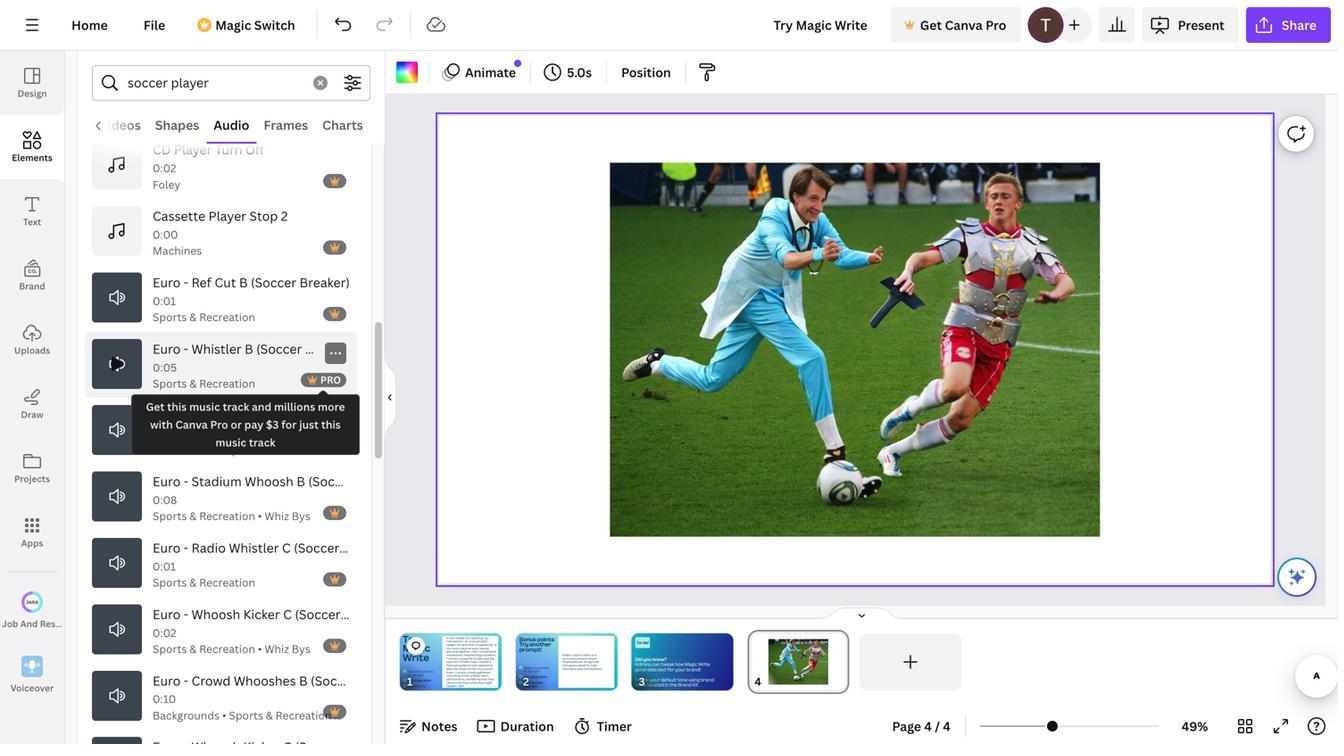 Task type: describe. For each thing, give the bounding box(es) containing it.
whoosh) for euro - crowd whooshes b (soccer whoosh)
[[360, 673, 413, 690]]

3 inside the 3 click sprinkle fairy dust
[[520, 682, 521, 685]]

and inside get this music track and millions more with canva pro or pay $3 for just this music track
[[252, 400, 272, 414]]

page 4 image
[[748, 634, 849, 691]]

home
[[71, 17, 108, 33]]

try inside bonus points: try another prompt! kudos culture refers to a work environment where employees are recognized and appreciated for their hard work and contributions.
[[519, 641, 529, 649]]

file button
[[129, 7, 180, 43]]

page 4 / 4 button
[[885, 713, 958, 741]]

1 vertical spatial breaker)
[[305, 341, 356, 358]]

radio
[[192, 540, 226, 557]]

0:00 machines
[[153, 227, 202, 258]]

try inside the try magic write select the text box on the right 1 2 3 click magic write click rewrite
[[403, 633, 419, 646]]

#ffffff image
[[397, 62, 418, 83]]

movements
[[447, 654, 463, 658]]

default
[[661, 677, 677, 684]]

a inside bonus points: try another prompt! kudos culture refers to a work environment where employees are recognized and appreciated for their hard work and contributions.
[[595, 654, 597, 658]]

the inside the tweak your default tone using brand voice located in the brand kit
[[670, 682, 677, 689]]

stadium for hit
[[192, 407, 242, 424]]

euro - whoosh kicker c (soccer whoosh)
[[153, 606, 397, 623]]

magic inside 'button'
[[215, 17, 251, 33]]

0:01 sports & recreation for ref
[[153, 294, 255, 325]]

1 horizontal spatial this
[[321, 418, 341, 432]]

get for get canva pro
[[921, 17, 942, 33]]

sports & recreation, whiz bys, 2 seconds element
[[153, 625, 311, 657]]

• for whoosh
[[258, 642, 262, 657]]

sports for stadium
[[153, 509, 187, 524]]

1 horizontal spatial whoosh
[[245, 473, 294, 490]]

1 horizontal spatial to
[[490, 664, 493, 668]]

wondering
[[466, 678, 481, 682]]

how inside in the middle of a bustling city intersection, an unusual sight caught the attention of passersby. a lion and a squirrel were square dancing together, their coordinated movements mesmerizing onlookers. the lion's powerful strides and the squirrel's nimble hops created a fascinating dance that seemed to defy the chaos of the city around them. curious crowds gathered, marveling at the unlikely duo's performance, wondering how they came to be there and what might happen next.
[[482, 678, 488, 682]]

they
[[488, 678, 495, 682]]

how inside the did you know? admins can tweak how magic write generates text for your brand!
[[675, 662, 684, 668]]

recreation for b
[[199, 376, 255, 391]]

hide image
[[385, 355, 397, 441]]

text button
[[0, 180, 64, 244]]

pro inside button
[[986, 17, 1007, 33]]

created
[[478, 661, 489, 665]]

2 inside the try magic write select the text box on the right 1 2 3 click magic write click rewrite
[[404, 680, 406, 682]]

& for whistler
[[190, 376, 197, 391]]

unusual
[[469, 640, 480, 644]]

click left came
[[408, 679, 415, 683]]

that
[[472, 664, 478, 668]]

5.0s button
[[539, 58, 599, 87]]

intersection,
[[447, 640, 464, 644]]

right inside select the text box on the right 1 2 click magic write
[[533, 670, 540, 674]]

refers
[[583, 654, 591, 658]]

brand button
[[0, 244, 64, 308]]

pay
[[245, 418, 264, 432]]

foley
[[153, 177, 181, 192]]

file
[[144, 17, 165, 33]]

design button
[[0, 51, 64, 115]]

tone
[[678, 677, 688, 684]]

0 horizontal spatial 2
[[281, 208, 288, 225]]

brand!
[[687, 667, 701, 673]]

recreation for whoosh
[[199, 509, 255, 524]]

there
[[463, 681, 470, 685]]

euro for euro - whoosh kicker c (soccer whoosh)
[[153, 606, 181, 623]]

bonus points: try another prompt! kudos culture refers to a work environment where employees are recognized and appreciated for their hard work and contributions.
[[519, 636, 603, 671]]

1 inside select the text box on the right 1 2 click magic write
[[520, 667, 521, 670]]

at
[[461, 674, 464, 678]]

1 inside the try magic write select the text box on the right 1 2 3 click magic write click rewrite
[[404, 671, 406, 673]]

for inside the did you know? admins can tweak how magic write generates text for your brand!
[[668, 667, 674, 673]]

toggle play audio track preview image
[[92, 738, 142, 745]]

hard
[[562, 668, 569, 671]]

page 4 / 4
[[893, 718, 951, 735]]

millions
[[274, 400, 315, 414]]

switch
[[254, 17, 295, 33]]

attention
[[462, 643, 475, 647]]

(soccer for cut
[[251, 274, 297, 291]]

- for euro - ref cut b (soccer breaker)
[[184, 274, 188, 291]]

their inside in the middle of a bustling city intersection, an unusual sight caught the attention of passersby. a lion and a squirrel were square dancing together, their coordinated movements mesmerizing onlookers. the lion's powerful strides and the squirrel's nimble hops created a fascinating dance that seemed to defy the chaos of the city around them. curious crowds gathered, marveling at the unlikely duo's performance, wondering how they came to be there and what might happen next.
[[472, 650, 478, 654]]

videos button
[[92, 108, 148, 142]]

a right an
[[469, 637, 471, 641]]

squirrel
[[461, 647, 472, 651]]

uploads
[[14, 345, 50, 357]]

$3
[[266, 418, 279, 432]]

0:01 sports & recreation for radio
[[153, 559, 255, 590]]

a
[[495, 643, 497, 647]]

were
[[472, 647, 479, 651]]

tweak
[[635, 677, 649, 684]]

c for whistler
[[282, 540, 291, 557]]

bys for c
[[292, 642, 311, 657]]

passersby.
[[479, 643, 494, 647]]

click left the rewrite on the bottom of page
[[408, 685, 415, 689]]

0 vertical spatial work
[[562, 657, 569, 661]]

0 horizontal spatial to
[[455, 681, 458, 685]]

sports & recreation, whiz bys, 8 seconds element
[[153, 492, 311, 524]]

and down coordinated
[[484, 657, 489, 661]]

stadium for whoosh
[[192, 473, 242, 490]]

dust
[[531, 685, 537, 689]]

be
[[459, 681, 462, 685]]

marveling
[[447, 674, 460, 678]]

magic switch button
[[187, 7, 310, 43]]

position
[[622, 64, 671, 81]]

sports & recreation, 5 seconds element
[[153, 359, 255, 391]]

b up 'sports & recreation, 5 seconds' element
[[245, 341, 253, 358]]

(soccer for kicker
[[295, 606, 341, 623]]

projects button
[[0, 437, 64, 501]]

draw
[[21, 409, 43, 421]]

your inside the tweak your default tone using brand voice located in the brand kit
[[650, 677, 660, 684]]

hide pages image
[[819, 607, 905, 622]]

machines, 0 seconds element
[[153, 226, 202, 259]]

euro - whistler b (soccer breaker)
[[153, 341, 356, 358]]

brand inside button
[[19, 280, 45, 292]]

located
[[648, 682, 664, 689]]

coordinated
[[479, 650, 496, 654]]

new image
[[514, 60, 522, 67]]

present
[[1178, 17, 1225, 33]]

magic switch
[[215, 17, 295, 33]]

hops
[[470, 661, 477, 665]]

magic up the rewrite on the bottom of page
[[415, 679, 423, 683]]

& for whoosh
[[190, 642, 197, 657]]

0:02 for cd
[[153, 161, 176, 176]]

Design title text field
[[760, 7, 884, 43]]

tweak
[[661, 662, 674, 668]]

on inside select the text box on the right 1 2 click magic write
[[524, 670, 527, 674]]

• for stadium
[[258, 509, 262, 524]]

sprinkle
[[531, 682, 543, 686]]

c for kicker
[[283, 606, 292, 623]]

magic inside select the text box on the right 1 2 click magic write
[[531, 676, 539, 680]]

0 vertical spatial city
[[484, 637, 489, 641]]

seemed
[[478, 664, 489, 668]]

b for whooshes
[[299, 673, 308, 690]]

a right created
[[490, 661, 491, 665]]

recreation inside euro - stadium hit b (soccer hit) 0:08 hits & tones • sports & recreation
[[272, 443, 328, 458]]

0:08 inside euro - stadium hit b (soccer hit) 0:08 hits & tones • sports & recreation
[[153, 427, 177, 441]]

sports for radio
[[153, 576, 187, 590]]

- for euro - crowd whooshes b (soccer whoosh)
[[184, 673, 188, 690]]

0:02 for euro
[[153, 626, 176, 641]]

points:
[[537, 636, 555, 644]]

apps button
[[0, 501, 64, 565]]

and down are in the left of the page
[[577, 668, 582, 671]]

get canva pro
[[921, 17, 1007, 33]]

main menu bar
[[0, 0, 1339, 51]]

duration button
[[472, 713, 561, 741]]

b for hit
[[266, 407, 274, 424]]

rewrite
[[415, 685, 426, 689]]

performance,
[[447, 678, 465, 682]]

uploads button
[[0, 308, 64, 372]]

recreation for whistler
[[199, 576, 255, 590]]

gathered,
[[478, 671, 491, 675]]

canva assistant image
[[1287, 567, 1308, 589]]

& for ref
[[190, 310, 197, 325]]

1 vertical spatial city
[[477, 668, 482, 671]]

present button
[[1143, 7, 1239, 43]]

- for euro - stadium hit b (soccer hit) 0:08 hits & tones • sports & recreation
[[184, 407, 188, 424]]

apps
[[21, 538, 43, 550]]

text inside select the text box on the right 1 2 click magic write
[[538, 667, 544, 671]]

& for radio
[[190, 576, 197, 590]]

get for get this music track and millions more with canva pro or pay $3 for just this music track
[[146, 400, 165, 414]]

elements
[[12, 152, 52, 164]]

2 inside select the text box on the right 1 2 click magic write
[[520, 676, 521, 679]]

crowds
[[467, 671, 477, 675]]

breaker) for euro - ref cut b (soccer breaker)
[[300, 274, 350, 291]]

curious
[[455, 671, 466, 675]]

euro for euro - crowd whooshes b (soccer whoosh)
[[153, 673, 181, 690]]

bustling
[[472, 637, 483, 641]]

tones
[[186, 443, 216, 458]]

crowd
[[192, 673, 231, 690]]

text inside the try magic write select the text box on the right 1 2 3 click magic write click rewrite
[[422, 670, 428, 674]]

euro - stadium hit b (soccer hit) 0:08 hits & tones • sports & recreation
[[153, 407, 348, 458]]

design
[[17, 88, 47, 100]]

sports & recreation, 1 seconds element for ref
[[153, 293, 255, 325]]

foley, 2 seconds element
[[153, 160, 181, 192]]

environment
[[570, 657, 588, 661]]

duo's
[[481, 674, 489, 678]]

and right lion
[[452, 647, 458, 651]]

hits
[[153, 443, 173, 458]]

chaos
[[459, 668, 467, 671]]

0 vertical spatial music
[[189, 400, 220, 414]]

videos
[[100, 117, 141, 134]]



Task type: locate. For each thing, give the bounding box(es) containing it.
recreation for kicker
[[199, 642, 255, 657]]

1 vertical spatial whistler
[[229, 540, 279, 557]]

text
[[23, 216, 41, 228]]

0 vertical spatial sports & recreation, 1 seconds element
[[153, 293, 255, 325]]

off
[[245, 141, 264, 158]]

recreation up "radio"
[[199, 509, 255, 524]]

did
[[635, 657, 643, 663]]

a left squirrel
[[458, 647, 460, 651]]

0 vertical spatial 0:02
[[153, 161, 176, 176]]

1 vertical spatial of
[[476, 643, 479, 647]]

text up the rewrite on the bottom of page
[[422, 670, 428, 674]]

tweak your default tone using brand voice located in the brand kit
[[635, 677, 714, 689]]

sports & recreation, 1 seconds element
[[153, 293, 255, 325], [153, 559, 255, 591]]

page
[[893, 718, 922, 735]]

where
[[589, 657, 597, 661]]

2 0:02 from the top
[[153, 626, 176, 641]]

2 horizontal spatial to
[[592, 654, 595, 658]]

appreciated
[[568, 664, 585, 668]]

0 vertical spatial canva
[[945, 17, 983, 33]]

1 vertical spatial sports & recreation, 1 seconds element
[[153, 559, 255, 591]]

of right middle
[[466, 637, 469, 641]]

0 vertical spatial bys
[[292, 509, 311, 524]]

recreation inside 0:05 sports & recreation
[[199, 376, 255, 391]]

click up the 3 click sprinkle fairy dust
[[524, 676, 530, 680]]

0 vertical spatial how
[[675, 662, 684, 668]]

2 - from the top
[[184, 341, 188, 358]]

- right the with
[[184, 407, 188, 424]]

0 vertical spatial track
[[223, 400, 249, 414]]

0 horizontal spatial 1
[[404, 671, 406, 673]]

2 vertical spatial breaker)
[[343, 540, 393, 557]]

canva inside get this music track and millions more with canva pro or pay $3 for just this music track
[[175, 418, 208, 432]]

2 vertical spatial to
[[455, 681, 458, 685]]

kicker
[[243, 606, 280, 623]]

cd player turn off
[[153, 141, 264, 158]]

nimble
[[460, 661, 470, 665]]

recreation up hit in the left bottom of the page
[[199, 376, 255, 391]]

1 vertical spatial whiz
[[265, 642, 289, 657]]

bonus
[[519, 636, 536, 644]]

0:02 foley
[[153, 161, 181, 192]]

magic up using
[[685, 662, 698, 668]]

1 horizontal spatial city
[[484, 637, 489, 641]]

- for euro - stadium whoosh b (soccer whoosh)
[[184, 473, 188, 490]]

breaker) for euro - radio whistler c (soccer breaker)
[[343, 540, 393, 557]]

just
[[299, 418, 319, 432]]

0:02 up foley
[[153, 161, 176, 176]]

whiz for whoosh
[[265, 509, 289, 524]]

- for euro - radio whistler c (soccer breaker)
[[184, 540, 188, 557]]

recreation inside 0:08 sports & recreation • whiz bys
[[199, 509, 255, 524]]

write inside select the text box on the right 1 2 click magic write
[[540, 676, 547, 680]]

1 0:02 from the top
[[153, 161, 176, 176]]

& inside 0:02 sports & recreation • whiz bys
[[190, 642, 197, 657]]

euro - radio whistler c (soccer breaker)
[[153, 540, 393, 557]]

2 vertical spatial whoosh)
[[360, 673, 413, 690]]

try magic write select the text box on the right 1 2 3 click magic write click rewrite
[[403, 633, 433, 689]]

recreation down cut
[[199, 310, 255, 325]]

and
[[252, 400, 272, 414], [452, 647, 458, 651], [484, 657, 489, 661], [562, 664, 568, 668], [577, 668, 582, 671], [471, 681, 476, 685]]

- for euro - whoosh kicker c (soccer whoosh)
[[184, 606, 188, 623]]

3 left the rewrite on the bottom of page
[[404, 685, 406, 688]]

2 vertical spatial •
[[258, 642, 262, 657]]

sports inside 0:02 sports & recreation • whiz bys
[[153, 642, 187, 657]]

bys inside 0:02 sports & recreation • whiz bys
[[292, 642, 311, 657]]

click inside select the text box on the right 1 2 click magic write
[[524, 676, 530, 680]]

2 vertical spatial 2
[[404, 680, 406, 682]]

city down created
[[477, 668, 482, 671]]

0 horizontal spatial pro
[[210, 418, 228, 432]]

1 vertical spatial stadium
[[192, 473, 242, 490]]

euro - ref cut b (soccer breaker)
[[153, 274, 350, 291]]

sports inside euro - stadium hit b (soccer hit) 0:08 hits & tones • sports & recreation
[[225, 443, 260, 458]]

& inside 0:05 sports & recreation
[[190, 376, 197, 391]]

to right refers
[[592, 654, 595, 658]]

0:01 down machines
[[153, 294, 176, 308]]

0 vertical spatial whoosh
[[245, 473, 294, 490]]

work right hard
[[570, 668, 576, 671]]

1 0:01 from the top
[[153, 294, 176, 308]]

timer
[[597, 718, 632, 735]]

around
[[483, 668, 493, 671]]

1 vertical spatial pro
[[210, 418, 228, 432]]

0 horizontal spatial brand
[[19, 280, 45, 292]]

1 vertical spatial canva
[[175, 418, 208, 432]]

magic up sprinkle
[[531, 676, 539, 680]]

0 horizontal spatial 3
[[404, 685, 406, 688]]

1 whiz from the top
[[265, 509, 289, 524]]

euro down machines
[[153, 274, 181, 291]]

whoosh) for euro - whoosh kicker c (soccer whoosh)
[[344, 606, 397, 623]]

happen
[[447, 685, 457, 689]]

recreation
[[199, 310, 255, 325], [199, 376, 255, 391], [272, 443, 328, 458], [199, 509, 255, 524], [199, 576, 255, 590], [199, 642, 255, 657]]

0 vertical spatial to
[[592, 654, 595, 658]]

of right "chaos"
[[468, 668, 471, 671]]

to inside bonus points: try another prompt! kudos culture refers to a work environment where employees are recognized and appreciated for their hard work and contributions.
[[592, 654, 595, 658]]

4 euro from the top
[[153, 473, 181, 490]]

2 horizontal spatial 2
[[520, 676, 521, 679]]

0 vertical spatial 2
[[281, 208, 288, 225]]

select
[[524, 667, 532, 671], [408, 670, 417, 674]]

sports inside 0:05 sports & recreation
[[153, 376, 187, 391]]

& inside 0:08 sports & recreation • whiz bys
[[190, 509, 197, 524]]

generates
[[635, 667, 657, 673]]

1 4 from the left
[[925, 718, 932, 735]]

b right hit in the left bottom of the page
[[266, 407, 274, 424]]

6 euro from the top
[[153, 606, 181, 623]]

notes button
[[393, 713, 465, 741]]

box
[[544, 667, 549, 671], [428, 670, 433, 674]]

1 vertical spatial music
[[216, 435, 246, 450]]

0:01 for euro - radio whistler c (soccer breaker)
[[153, 559, 176, 574]]

or
[[231, 418, 242, 432]]

select up the 3 click sprinkle fairy dust
[[524, 667, 532, 671]]

0:01 for euro - ref cut b (soccer breaker)
[[153, 294, 176, 308]]

1 vertical spatial your
[[650, 677, 660, 684]]

right up the rewrite on the bottom of page
[[417, 674, 424, 678]]

on inside the try magic write select the text box on the right 1 2 3 click magic write click rewrite
[[408, 674, 412, 678]]

sports down 0:05
[[153, 376, 187, 391]]

kit
[[693, 682, 698, 689]]

0 horizontal spatial text
[[422, 670, 428, 674]]

share
[[1282, 17, 1317, 33]]

brand left kit
[[678, 682, 692, 689]]

recreation for cut
[[199, 310, 255, 325]]

b inside euro - stadium hit b (soccer hit) 0:08 hits & tones • sports & recreation
[[266, 407, 274, 424]]

try left in at bottom
[[403, 633, 419, 646]]

- down tones
[[184, 473, 188, 490]]

euro up 0:10
[[153, 673, 181, 690]]

1 vertical spatial •
[[258, 509, 262, 524]]

player left stop
[[208, 208, 246, 225]]

shapes button
[[148, 108, 207, 142]]

whiz inside 0:08 sports & recreation • whiz bys
[[265, 509, 289, 524]]

select inside the try magic write select the text box on the right 1 2 3 click magic write click rewrite
[[408, 670, 417, 674]]

2 euro from the top
[[153, 341, 181, 358]]

49% button
[[1166, 713, 1224, 741]]

2 up the 3 click sprinkle fairy dust
[[520, 676, 521, 679]]

0:02 inside 0:02 sports & recreation • whiz bys
[[153, 626, 176, 641]]

7 - from the top
[[184, 673, 188, 690]]

in the middle of a bustling city intersection, an unusual sight caught the attention of passersby. a lion and a squirrel were square dancing together, their coordinated movements mesmerizing onlookers. the lion's powerful strides and the squirrel's nimble hops created a fascinating dance that seemed to defy the chaos of the city around them. curious crowds gathered, marveling at the unlikely duo's performance, wondering how they came to be there and what might happen next.
[[447, 637, 497, 689]]

0 horizontal spatial get
[[146, 400, 165, 414]]

•
[[219, 443, 223, 458], [258, 509, 262, 524], [258, 642, 262, 657]]

a up 'recognized'
[[595, 654, 597, 658]]

0 vertical spatial of
[[466, 637, 469, 641]]

side panel tab list
[[0, 51, 86, 708]]

4 - from the top
[[184, 473, 188, 490]]

1 horizontal spatial right
[[533, 670, 540, 674]]

1 sports & recreation, 1 seconds element from the top
[[153, 293, 255, 325]]

0 vertical spatial 0:08
[[153, 427, 177, 441]]

charts button
[[315, 108, 370, 142]]

sports inside 0:08 sports & recreation • whiz bys
[[153, 509, 187, 524]]

- for euro - whistler b (soccer breaker)
[[184, 341, 188, 358]]

animate button
[[437, 58, 523, 87]]

get inside button
[[921, 17, 942, 33]]

player for cassette
[[208, 208, 246, 225]]

whistler right "radio"
[[229, 540, 279, 557]]

1 vertical spatial 1
[[404, 671, 406, 673]]

• right tones
[[219, 443, 223, 458]]

0 vertical spatial your
[[675, 667, 686, 673]]

hits & tones, sports & recreation, 8 seconds element
[[153, 426, 328, 458]]

their inside bonus points: try another prompt! kudos culture refers to a work environment where employees are recognized and appreciated for their hard work and contributions.
[[591, 664, 597, 668]]

music down or on the bottom of the page
[[216, 435, 246, 450]]

stadium up hits & tones, sports & recreation, 8 seconds element
[[192, 407, 242, 424]]

on left them.
[[408, 674, 412, 678]]

2 0:08 from the top
[[153, 493, 177, 508]]

how right tweak
[[675, 662, 684, 668]]

(soccer for whistler
[[294, 540, 340, 557]]

your
[[675, 667, 686, 673], [650, 677, 660, 684]]

backgrounds, sports & recreation, sports & recreation, backgrounds, whiz bys, 10 seconds element
[[153, 691, 343, 724]]

whoosh) for euro - stadium whoosh b (soccer whoosh)
[[357, 473, 410, 490]]

sports down or on the bottom of the page
[[225, 443, 260, 458]]

for right $3
[[282, 418, 297, 432]]

box inside select the text box on the right 1 2 click magic write
[[544, 667, 549, 671]]

1 horizontal spatial text
[[538, 667, 544, 671]]

1 vertical spatial 2
[[520, 676, 521, 679]]

whoosh
[[245, 473, 294, 490], [192, 606, 240, 623]]

0 vertical spatial brand
[[19, 280, 45, 292]]

1 vertical spatial 0:01
[[153, 559, 176, 574]]

euro for euro - whistler b (soccer breaker)
[[153, 341, 181, 358]]

sports for whoosh
[[153, 642, 187, 657]]

of down bustling on the bottom of the page
[[476, 643, 479, 647]]

euro inside euro - stadium hit b (soccer hit) 0:08 hits & tones • sports & recreation
[[153, 407, 181, 424]]

magic left switch
[[215, 17, 251, 33]]

sports for ref
[[153, 310, 187, 325]]

Search elements search field
[[128, 66, 303, 100]]

cassette player stop 2
[[153, 208, 288, 225]]

select the text box on the right 1 2 click magic write
[[520, 667, 549, 680]]

sports & recreation, 1 seconds element down "radio"
[[153, 559, 255, 591]]

(soccer down euro - stadium whoosh b (soccer whoosh)
[[294, 540, 340, 557]]

1 - from the top
[[184, 274, 188, 291]]

(soccer for whoosh
[[308, 473, 354, 490]]

6 - from the top
[[184, 606, 188, 623]]

magic inside the did you know? admins can tweak how magic write generates text for your brand!
[[685, 662, 698, 668]]

your right tweak
[[650, 677, 660, 684]]

1 horizontal spatial canva
[[945, 17, 983, 33]]

0 vertical spatial this
[[167, 400, 187, 414]]

7 euro from the top
[[153, 673, 181, 690]]

recreation down 'just'
[[272, 443, 328, 458]]

1 left defy
[[404, 671, 406, 673]]

1 0:08 from the top
[[153, 427, 177, 441]]

whistler up 'sports & recreation, 5 seconds' element
[[192, 341, 242, 358]]

0:08 up hits
[[153, 427, 177, 441]]

0 horizontal spatial right
[[417, 674, 424, 678]]

voiceover
[[10, 683, 54, 695]]

1 stadium from the top
[[192, 407, 242, 424]]

euro for euro - stadium hit b (soccer hit) 0:08 hits & tones • sports & recreation
[[153, 407, 181, 424]]

employees
[[562, 661, 578, 665]]

2 left came
[[404, 680, 406, 682]]

2 0:01 from the top
[[153, 559, 176, 574]]

pro inside get this music track and millions more with canva pro or pay $3 for just this music track
[[210, 418, 228, 432]]

0 horizontal spatial city
[[477, 668, 482, 671]]

square
[[480, 647, 489, 651]]

- up sports & recreation, whiz bys, 2 seconds element
[[184, 606, 188, 623]]

this up the with
[[167, 400, 187, 414]]

another
[[530, 641, 551, 649]]

text
[[538, 667, 544, 671], [658, 667, 667, 673], [422, 670, 428, 674]]

for up default
[[668, 667, 674, 673]]

player for cd
[[174, 141, 212, 158]]

canva inside button
[[945, 17, 983, 33]]

0:08 down hits
[[153, 493, 177, 508]]

your inside the did you know? admins can tweak how magic write generates text for your brand!
[[675, 667, 686, 673]]

click inside the 3 click sprinkle fairy dust
[[524, 682, 531, 686]]

click left dust
[[524, 682, 531, 686]]

euro for euro - radio whistler c (soccer breaker)
[[153, 540, 181, 557]]

0 horizontal spatial their
[[472, 650, 478, 654]]

try left another
[[519, 641, 529, 649]]

music down 0:05 sports & recreation
[[189, 400, 220, 414]]

1 vertical spatial bys
[[292, 642, 311, 657]]

(soccer right whooshes
[[311, 673, 357, 690]]

to
[[592, 654, 595, 658], [490, 664, 493, 668], [455, 681, 458, 685]]

1 vertical spatial 0:02
[[153, 626, 176, 641]]

sports for whistler
[[153, 376, 187, 391]]

0 vertical spatial whiz
[[265, 509, 289, 524]]

stadium inside euro - stadium hit b (soccer hit) 0:08 hits & tones • sports & recreation
[[192, 407, 242, 424]]

0 vertical spatial stadium
[[192, 407, 242, 424]]

middle
[[455, 637, 465, 641]]

notes
[[422, 718, 458, 735]]

magic left lion
[[403, 642, 430, 655]]

1 horizontal spatial select
[[524, 667, 532, 671]]

can
[[653, 662, 660, 668]]

1 horizontal spatial brand
[[678, 682, 692, 689]]

0 horizontal spatial try
[[403, 633, 419, 646]]

city up 'passersby.'
[[484, 637, 489, 641]]

49%
[[1182, 718, 1209, 735]]

1 up the 3 click sprinkle fairy dust
[[520, 667, 521, 670]]

• up euro - radio whistler c (soccer breaker)
[[258, 509, 262, 524]]

b right cut
[[239, 274, 248, 291]]

0 horizontal spatial canva
[[175, 418, 208, 432]]

sports up sports & recreation, whiz bys, 2 seconds element
[[153, 576, 187, 590]]

1 horizontal spatial how
[[675, 662, 684, 668]]

1 vertical spatial whoosh)
[[344, 606, 397, 623]]

bys inside 0:08 sports & recreation • whiz bys
[[292, 509, 311, 524]]

next.
[[458, 685, 465, 689]]

0 vertical spatial 0:01
[[153, 294, 176, 308]]

whistler
[[192, 341, 242, 358], [229, 540, 279, 557]]

kudos
[[562, 654, 571, 658]]

0 horizontal spatial select
[[408, 670, 417, 674]]

cd
[[153, 141, 171, 158]]

track up or on the bottom of the page
[[223, 400, 249, 414]]

0 vertical spatial breaker)
[[300, 274, 350, 291]]

mesmerizing
[[464, 654, 481, 658]]

2 sports & recreation, 1 seconds element from the top
[[153, 559, 255, 591]]

(soccer for hit
[[277, 407, 323, 424]]

4 left /
[[925, 718, 932, 735]]

whiz up euro - crowd whooshes b (soccer whoosh)
[[265, 642, 289, 657]]

and down the kudos
[[562, 664, 568, 668]]

0 horizontal spatial whoosh
[[192, 606, 240, 623]]

0 horizontal spatial your
[[650, 677, 660, 684]]

1 horizontal spatial 4
[[943, 718, 951, 735]]

1 horizontal spatial pro
[[986, 17, 1007, 33]]

sports & recreation, 1 seconds element down ref
[[153, 293, 255, 325]]

euro up sports & recreation, whiz bys, 2 seconds element
[[153, 606, 181, 623]]

1 bys from the top
[[292, 509, 311, 524]]

know?
[[653, 657, 667, 663]]

0:08 inside 0:08 sports & recreation • whiz bys
[[153, 493, 177, 508]]

• inside 0:08 sports & recreation • whiz bys
[[258, 509, 262, 524]]

(soccer up millions
[[256, 341, 302, 358]]

1 horizontal spatial try
[[519, 641, 529, 649]]

0 horizontal spatial how
[[482, 678, 488, 682]]

5 euro from the top
[[153, 540, 181, 557]]

stadium
[[192, 407, 242, 424], [192, 473, 242, 490]]

1 horizontal spatial get
[[921, 17, 942, 33]]

(soccer left hit)
[[277, 407, 323, 424]]

2 0:01 sports & recreation from the top
[[153, 559, 255, 590]]

1 vertical spatial to
[[490, 664, 493, 668]]

- left ref
[[184, 274, 188, 291]]

• inside 0:02 sports & recreation • whiz bys
[[258, 642, 262, 657]]

brand inside the tweak your default tone using brand voice located in the brand kit
[[678, 682, 692, 689]]

1 horizontal spatial your
[[675, 667, 686, 673]]

get inside get this music track and millions more with canva pro or pay $3 for just this music track
[[146, 400, 165, 414]]

(soccer for whooshes
[[311, 673, 357, 690]]

2 horizontal spatial text
[[658, 667, 667, 673]]

box left hard
[[544, 667, 549, 671]]

and
[[20, 618, 38, 630]]

0 vertical spatial 1
[[520, 667, 521, 670]]

1 vertical spatial c
[[283, 606, 292, 623]]

their up strides
[[472, 650, 478, 654]]

2 bys from the top
[[292, 642, 311, 657]]

2 vertical spatial of
[[468, 668, 471, 671]]

3 - from the top
[[184, 407, 188, 424]]

(soccer right kicker
[[295, 606, 341, 623]]

0 horizontal spatial this
[[167, 400, 187, 414]]

machines
[[153, 244, 202, 258]]

bys for b
[[292, 509, 311, 524]]

1 horizontal spatial 1
[[520, 667, 521, 670]]

stop
[[250, 208, 278, 225]]

euro for euro - ref cut b (soccer breaker)
[[153, 274, 181, 291]]

canva
[[945, 17, 983, 33], [175, 418, 208, 432]]

b for whoosh
[[297, 473, 305, 490]]

- left "radio"
[[184, 540, 188, 557]]

1 0:01 sports & recreation from the top
[[153, 294, 255, 325]]

- inside euro - stadium hit b (soccer hit) 0:08 hits & tones • sports & recreation
[[184, 407, 188, 424]]

1 vertical spatial 0:08
[[153, 493, 177, 508]]

1 vertical spatial this
[[321, 418, 341, 432]]

1 horizontal spatial on
[[524, 670, 527, 674]]

sports up 0:05
[[153, 310, 187, 325]]

0 vertical spatial c
[[282, 540, 291, 557]]

write inside the did you know? admins can tweak how magic write generates text for your brand!
[[699, 662, 710, 668]]

select inside select the text box on the right 1 2 click magic write
[[524, 667, 532, 671]]

text inside the did you know? admins can tweak how magic write generates text for your brand!
[[658, 667, 667, 673]]

1 vertical spatial whoosh
[[192, 606, 240, 623]]

0 vertical spatial get
[[921, 17, 942, 33]]

2 stadium from the top
[[192, 473, 242, 490]]

1 horizontal spatial box
[[544, 667, 549, 671]]

(soccer right cut
[[251, 274, 297, 291]]

5 - from the top
[[184, 540, 188, 557]]

you
[[644, 657, 652, 663]]

prompt!
[[519, 647, 542, 654]]

0 vertical spatial •
[[219, 443, 223, 458]]

for right are in the left of the page
[[586, 664, 590, 668]]

euro - crowd whooshes b (soccer whoosh)
[[153, 673, 413, 690]]

ai
[[77, 618, 86, 630]]

- up 'sports & recreation, 5 seconds' element
[[184, 341, 188, 358]]

and left what
[[471, 681, 476, 685]]

cassette
[[153, 208, 205, 225]]

recreation inside 0:02 sports & recreation • whiz bys
[[199, 642, 255, 657]]

box inside the try magic write select the text box on the right 1 2 3 click magic write click rewrite
[[428, 670, 433, 674]]

get
[[921, 17, 942, 33], [146, 400, 165, 414]]

for inside get this music track and millions more with canva pro or pay $3 for just this music track
[[282, 418, 297, 432]]

bys down euro - stadium whoosh b (soccer whoosh)
[[292, 509, 311, 524]]

1 vertical spatial track
[[249, 435, 276, 450]]

0 vertical spatial whoosh)
[[357, 473, 410, 490]]

0:02
[[153, 161, 176, 176], [153, 626, 176, 641]]

0:01 sports & recreation down "radio"
[[153, 559, 255, 590]]

to left be
[[455, 681, 458, 685]]

1 vertical spatial how
[[482, 678, 488, 682]]

1 horizontal spatial their
[[591, 664, 597, 668]]

1 horizontal spatial 3
[[520, 682, 521, 685]]

b right whooshes
[[299, 673, 308, 690]]

try
[[403, 633, 419, 646], [519, 641, 529, 649]]

3 inside the try magic write select the text box on the right 1 2 3 click magic write click rewrite
[[404, 685, 406, 688]]

sight
[[481, 640, 488, 644]]

resume
[[40, 618, 74, 630]]

0:02 inside the 0:02 foley
[[153, 161, 176, 176]]

stadium up sports & recreation, whiz bys, 8 seconds element
[[192, 473, 242, 490]]

1 vertical spatial 0:01 sports & recreation
[[153, 559, 255, 590]]

1 vertical spatial work
[[570, 668, 576, 671]]

0 vertical spatial whistler
[[192, 341, 242, 358]]

more
[[318, 400, 345, 414]]

0:02 up 0:10
[[153, 626, 176, 641]]

1 euro from the top
[[153, 274, 181, 291]]

0:01
[[153, 294, 176, 308], [153, 559, 176, 574]]

bys
[[292, 509, 311, 524], [292, 642, 311, 657]]

b down 'just'
[[297, 473, 305, 490]]

euro up hits
[[153, 407, 181, 424]]

• inside euro - stadium hit b (soccer hit) 0:08 hits & tones • sports & recreation
[[219, 443, 223, 458]]

b for cut
[[239, 274, 248, 291]]

euro for euro - stadium whoosh b (soccer whoosh)
[[153, 473, 181, 490]]

Page title text field
[[769, 673, 776, 691]]

0:01 sports & recreation down ref
[[153, 294, 255, 325]]

2
[[281, 208, 288, 225], [520, 676, 521, 679], [404, 680, 406, 682]]

using
[[689, 677, 700, 684]]

0 vertical spatial 0:01 sports & recreation
[[153, 294, 255, 325]]

& for stadium
[[190, 509, 197, 524]]

euro down hits
[[153, 473, 181, 490]]

select up the rewrite on the bottom of page
[[408, 670, 417, 674]]

1 vertical spatial brand
[[678, 682, 692, 689]]

job
[[2, 618, 18, 630]]

right inside the try magic write select the text box on the right 1 2 3 click magic write click rewrite
[[417, 674, 424, 678]]

whiz inside 0:02 sports & recreation • whiz bys
[[265, 642, 289, 657]]

whoosh up sports & recreation, whiz bys, 2 seconds element
[[192, 606, 240, 623]]

sports & recreation, 1 seconds element for radio
[[153, 559, 255, 591]]

for inside bonus points: try another prompt! kudos culture refers to a work environment where employees are recognized and appreciated for their hard work and contributions.
[[586, 664, 590, 668]]

whiz for kicker
[[265, 642, 289, 657]]

their down where
[[591, 664, 597, 668]]

0:08
[[153, 427, 177, 441], [153, 493, 177, 508]]

2 horizontal spatial for
[[668, 667, 674, 673]]

whiz up euro - radio whistler c (soccer breaker)
[[265, 509, 289, 524]]

(soccer inside euro - stadium hit b (soccer hit) 0:08 hits & tones • sports & recreation
[[277, 407, 323, 424]]

fairy
[[524, 685, 530, 689]]

3 euro from the top
[[153, 407, 181, 424]]

2 4 from the left
[[943, 718, 951, 735]]

right
[[533, 670, 540, 674], [417, 674, 424, 678]]

strides
[[474, 657, 483, 661]]

right up sprinkle
[[533, 670, 540, 674]]

2 whiz from the top
[[265, 642, 289, 657]]

charts
[[323, 117, 363, 134]]



Task type: vqa. For each thing, say whether or not it's contained in the screenshot.
gives
no



